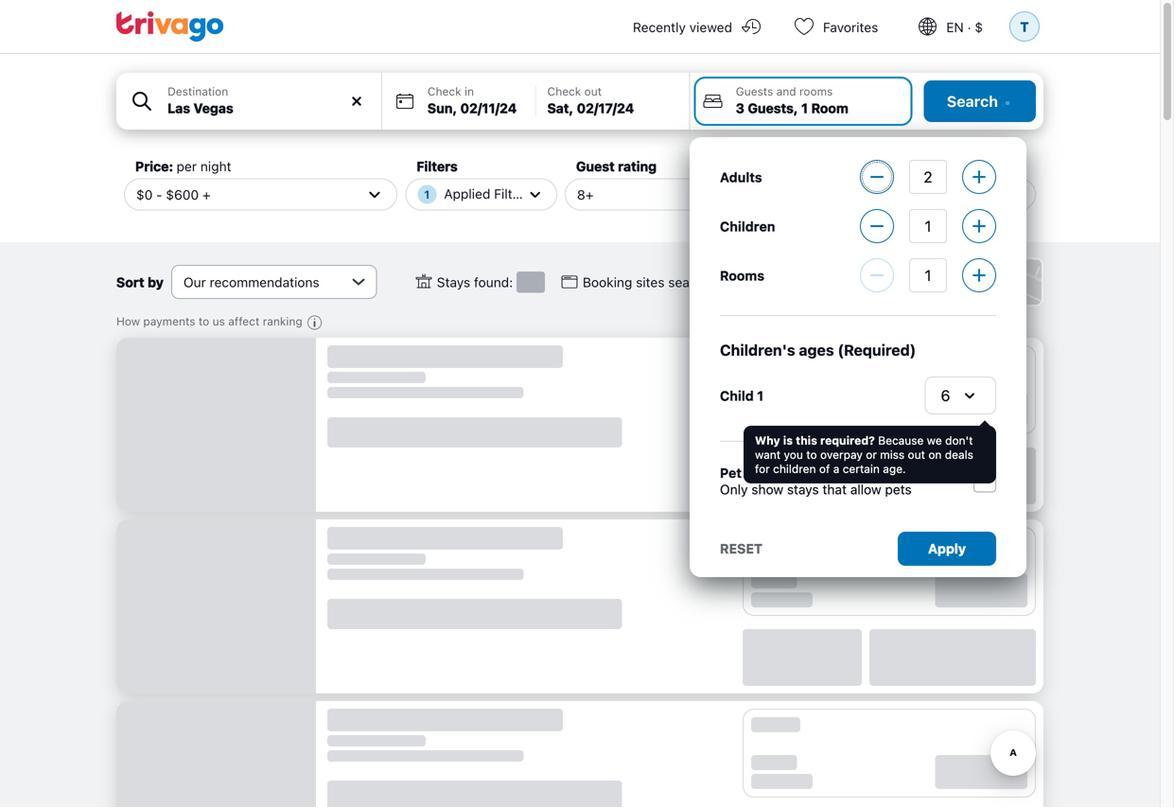 Task type: locate. For each thing, give the bounding box(es) containing it.
$600
[[166, 187, 199, 202]]

of
[[819, 462, 830, 476]]

payments
[[143, 315, 195, 328]]

$
[[975, 19, 983, 35]]

adults
[[720, 169, 762, 185]]

0 vertical spatial filters
[[417, 159, 458, 174]]

to down why is this required?
[[807, 448, 817, 461]]

2 check from the left
[[548, 85, 581, 98]]

children's
[[720, 341, 796, 359]]

1 down rooms
[[802, 100, 808, 116]]

1 vertical spatial filters
[[494, 186, 531, 202]]

check up sun,
[[428, 85, 461, 98]]

3 less image from the top
[[861, 259, 893, 291]]

check up the sat,
[[548, 85, 581, 98]]

that
[[823, 482, 847, 497]]

filters up applied
[[417, 159, 458, 174]]

out inside because we don't want you to overpay or miss out on deals for children of a certain age.
[[908, 448, 925, 461]]

$0 - $600 +
[[136, 187, 211, 202]]

to left the us
[[199, 315, 209, 328]]

0 horizontal spatial check
[[428, 85, 461, 98]]

applied filters
[[444, 186, 531, 202]]

out inside check out sat, 02/17/24
[[585, 85, 602, 98]]

more image for adults
[[963, 161, 996, 193]]

check inside check in sun, 02/11/24
[[428, 85, 461, 98]]

favorites link
[[778, 0, 901, 53]]

child
[[720, 388, 754, 403]]

more image
[[963, 161, 996, 193], [963, 259, 996, 291]]

why is this required?
[[755, 434, 875, 447]]

or
[[866, 448, 877, 461]]

1 horizontal spatial filters
[[494, 186, 531, 202]]

how
[[116, 315, 140, 328]]

0 horizontal spatial to
[[199, 315, 209, 328]]

by
[[148, 274, 164, 290]]

1 check from the left
[[428, 85, 461, 98]]

searched:
[[668, 274, 729, 290]]

pets
[[885, 482, 912, 497]]

1 vertical spatial to
[[807, 448, 817, 461]]

1 horizontal spatial to
[[807, 448, 817, 461]]

1 horizontal spatial check
[[548, 85, 581, 98]]

(required)
[[838, 341, 916, 359]]

don't
[[945, 434, 973, 447]]

ranking
[[263, 315, 303, 328]]

0 vertical spatial out
[[585, 85, 602, 98]]

deals
[[945, 448, 974, 461]]

property
[[736, 159, 793, 174]]

+
[[202, 187, 211, 202]]

we
[[927, 434, 942, 447]]

0 horizontal spatial out
[[585, 85, 602, 98]]

1 horizontal spatial 1
[[757, 388, 764, 403]]

check inside check out sat, 02/17/24
[[548, 85, 581, 98]]

this
[[796, 434, 818, 447]]

stays found: 177
[[437, 274, 542, 290]]

1 vertical spatial more image
[[963, 259, 996, 291]]

sites
[[636, 274, 665, 290]]

2 more image from the top
[[963, 259, 996, 291]]

t button
[[1006, 0, 1044, 53]]

1 vertical spatial out
[[908, 448, 925, 461]]

less image for rooms
[[861, 259, 893, 291]]

en · $
[[947, 19, 983, 35]]

booking sites searched:
[[583, 274, 732, 290]]

to inside button
[[199, 315, 209, 328]]

-
[[156, 187, 162, 202]]

1
[[802, 100, 808, 116], [424, 188, 430, 201], [757, 388, 764, 403]]

sort by
[[116, 274, 164, 290]]

is
[[783, 434, 793, 447]]

$0
[[136, 187, 153, 202]]

1 horizontal spatial out
[[908, 448, 925, 461]]

1 inside the guests and rooms 3 guests, 1 room
[[802, 100, 808, 116]]

less image
[[861, 161, 893, 193], [861, 210, 893, 242], [861, 259, 893, 291]]

reset
[[720, 541, 763, 556]]

less image left children number field
[[861, 210, 893, 242]]

0 vertical spatial 1
[[802, 100, 808, 116]]

type
[[797, 159, 826, 174]]

apply
[[928, 541, 966, 556]]

guest rating
[[576, 159, 657, 174]]

guests
[[736, 85, 773, 98]]

children
[[720, 218, 775, 234]]

only
[[720, 482, 748, 497]]

1 left applied
[[424, 188, 430, 201]]

Rooms number field
[[909, 258, 947, 292]]

less image left map
[[861, 259, 893, 291]]

1 less image from the top
[[861, 161, 893, 193]]

because
[[878, 434, 924, 447]]

more image down more image
[[963, 259, 996, 291]]

1 vertical spatial 1
[[424, 188, 430, 201]]

check
[[428, 85, 461, 98], [548, 85, 581, 98]]

0 vertical spatial more image
[[963, 161, 996, 193]]

2 vertical spatial less image
[[861, 259, 893, 291]]

guest
[[576, 159, 615, 174]]

more image up more image
[[963, 161, 996, 193]]

out left on
[[908, 448, 925, 461]]

filters
[[417, 159, 458, 174], [494, 186, 531, 202]]

2 less image from the top
[[861, 210, 893, 242]]

0 vertical spatial to
[[199, 315, 209, 328]]

per
[[177, 159, 197, 174]]

in
[[465, 85, 474, 98]]

recently viewed
[[633, 19, 732, 35]]

0 vertical spatial less image
[[861, 161, 893, 193]]

None checkbox
[[974, 470, 997, 493]]

why
[[755, 434, 780, 447]]

less image left 'city'
[[861, 161, 893, 193]]

to
[[199, 315, 209, 328], [807, 448, 817, 461]]

to inside because we don't want you to overpay or miss out on deals for children of a certain age.
[[807, 448, 817, 461]]

reset button
[[720, 540, 763, 557]]

0 horizontal spatial 1
[[424, 188, 430, 201]]

out up 02/17/24
[[585, 85, 602, 98]]

child 1
[[720, 388, 764, 403]]

1 more image from the top
[[963, 161, 996, 193]]

search button
[[924, 80, 1036, 122]]

clear image
[[348, 93, 365, 110]]

Destination search field
[[168, 98, 370, 118]]

rooms
[[720, 268, 765, 283]]

2 horizontal spatial 1
[[802, 100, 808, 116]]

property type button
[[725, 156, 877, 211]]

rooms
[[800, 85, 833, 98]]

8+
[[577, 187, 594, 202]]

1 vertical spatial less image
[[861, 210, 893, 242]]

1 right child
[[757, 388, 764, 403]]

destination
[[168, 85, 228, 98]]

location
[[896, 159, 952, 174]]

·
[[968, 19, 971, 35]]

property type
[[736, 159, 826, 174]]

filters right applied
[[494, 186, 531, 202]]

t
[[1021, 19, 1029, 34]]

less image for adults
[[861, 161, 893, 193]]



Task type: vqa. For each thing, say whether or not it's contained in the screenshot.
En
yes



Task type: describe. For each thing, give the bounding box(es) containing it.
price:
[[135, 159, 173, 174]]

allow
[[851, 482, 882, 497]]

booking
[[583, 274, 633, 290]]

apply button
[[898, 532, 997, 566]]

center
[[924, 187, 964, 202]]

applied
[[444, 186, 491, 202]]

guests,
[[748, 100, 798, 116]]

affect
[[228, 315, 260, 328]]

us
[[213, 315, 225, 328]]

guests and rooms 3 guests, 1 room
[[736, 85, 849, 116]]

pet friendly only show stays that allow pets
[[720, 465, 912, 497]]

en
[[947, 19, 964, 35]]

less image for children
[[861, 210, 893, 242]]

more image for rooms
[[963, 259, 996, 291]]

ages
[[799, 341, 834, 359]]

check out sat, 02/17/24
[[548, 85, 634, 116]]

more image
[[963, 210, 996, 242]]

stays
[[437, 274, 471, 290]]

map button
[[786, 257, 1044, 307]]

02/17/24
[[577, 100, 634, 116]]

children's ages (required)
[[720, 341, 916, 359]]

0 horizontal spatial filters
[[417, 159, 458, 174]]

certain
[[843, 462, 880, 476]]

check in sun, 02/11/24
[[428, 85, 517, 116]]

Destination field
[[116, 73, 381, 130]]

you
[[784, 448, 803, 461]]

search
[[947, 92, 998, 110]]

for
[[755, 462, 770, 476]]

night
[[200, 159, 231, 174]]

Adults number field
[[909, 160, 947, 194]]

recently
[[633, 19, 686, 35]]

rating
[[618, 159, 657, 174]]

check for sun,
[[428, 85, 461, 98]]

check for sat,
[[548, 85, 581, 98]]

on
[[929, 448, 942, 461]]

friendly
[[745, 465, 796, 481]]

a
[[833, 462, 840, 476]]

because we don't want you to overpay or miss out on deals for children of a certain age.
[[755, 434, 974, 476]]

3
[[736, 100, 745, 116]]

price: per night
[[135, 159, 231, 174]]

how payments to us affect ranking button
[[116, 314, 327, 334]]

sun,
[[428, 100, 457, 116]]

sat,
[[548, 100, 574, 116]]

map
[[913, 274, 941, 290]]

pet
[[720, 465, 742, 481]]

room
[[812, 100, 849, 116]]

stays
[[787, 482, 819, 497]]

and
[[777, 85, 797, 98]]

2 vertical spatial 1
[[757, 388, 764, 403]]

miss
[[880, 448, 905, 461]]

children
[[773, 462, 816, 476]]

city center
[[897, 187, 964, 202]]

viewed
[[690, 19, 732, 35]]

trivago logo image
[[116, 11, 224, 42]]

found:
[[474, 274, 513, 290]]

sort
[[116, 274, 144, 290]]

Children number field
[[909, 209, 947, 243]]

favorites
[[823, 19, 879, 35]]

show
[[752, 482, 784, 497]]

recently viewed button
[[610, 0, 778, 53]]

how payments to us affect ranking
[[116, 315, 303, 328]]

overpay
[[820, 448, 863, 461]]

city
[[897, 187, 921, 202]]

en · $ button
[[901, 0, 1006, 53]]

age.
[[883, 462, 906, 476]]

want
[[755, 448, 781, 461]]



